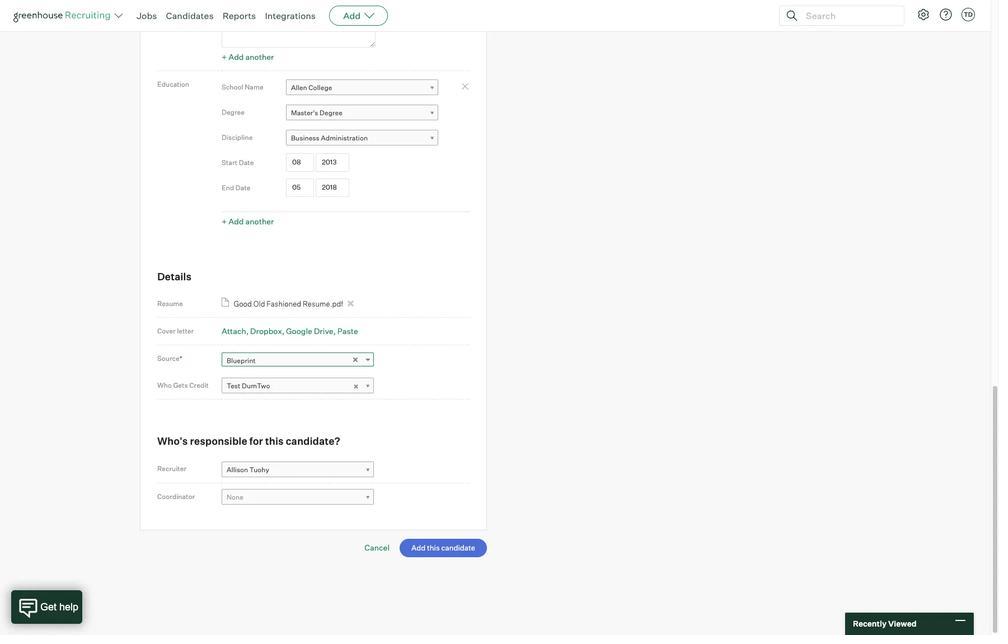 Task type: describe. For each thing, give the bounding box(es) containing it.
+ add another link for address
[[222, 52, 274, 62]]

education
[[157, 80, 189, 88]]

for
[[249, 435, 263, 448]]

tuohy
[[250, 466, 269, 474]]

details
[[157, 270, 192, 283]]

who's
[[157, 435, 188, 448]]

greenhouse recruiting image
[[13, 9, 114, 22]]

home
[[386, 14, 405, 22]]

attach link
[[222, 327, 249, 336]]

+ for address
[[222, 52, 227, 62]]

education element
[[222, 74, 470, 230]]

good old fashioned resume.pdf
[[234, 300, 343, 309]]

source *
[[157, 355, 182, 363]]

+ add another for education
[[222, 217, 274, 226]]

administration
[[321, 134, 368, 142]]

good
[[234, 300, 252, 309]]

discipline
[[222, 133, 253, 142]]

recruiter
[[157, 465, 186, 473]]

none link
[[222, 490, 374, 506]]

jobs link
[[137, 10, 157, 21]]

credit
[[189, 381, 209, 390]]

date for start date
[[239, 158, 254, 167]]

blueprint link
[[222, 353, 374, 369]]

cancel
[[365, 543, 390, 553]]

source
[[157, 355, 180, 363]]

YYYY text field
[[316, 179, 349, 197]]

+ add another link for education
[[222, 217, 274, 226]]

college
[[309, 83, 332, 92]]

configure image
[[917, 8, 931, 21]]

0 horizontal spatial degree
[[222, 108, 245, 116]]

another for address
[[246, 52, 274, 62]]

mm text field for end date
[[286, 179, 314, 197]]

cover letter
[[157, 327, 194, 336]]

Search text field
[[803, 8, 894, 24]]

drive
[[314, 327, 333, 336]]

end date
[[222, 184, 251, 192]]

recently
[[853, 619, 887, 629]]

cancel link
[[365, 543, 390, 553]]

integrations
[[265, 10, 316, 21]]

name
[[245, 83, 263, 91]]

school
[[222, 83, 243, 91]]

add for address
[[229, 52, 244, 62]]

fashioned
[[267, 300, 301, 309]]

business
[[291, 134, 320, 142]]

gets
[[173, 381, 188, 390]]

google
[[286, 327, 312, 336]]

another for education
[[246, 217, 274, 226]]

allen college
[[291, 83, 332, 92]]



Task type: vqa. For each thing, say whether or not it's contained in the screenshot.
bottom Interviews To Schedule For Preliminary Screen link
no



Task type: locate. For each thing, give the bounding box(es) containing it.
blueprint
[[227, 356, 256, 365]]

1 + from the top
[[222, 52, 227, 62]]

add up school
[[229, 52, 244, 62]]

2 vertical spatial add
[[229, 217, 244, 226]]

paste
[[337, 327, 358, 336]]

+ inside education element
[[222, 217, 227, 226]]

start date
[[222, 158, 254, 167]]

+ add another link
[[222, 52, 274, 62], [222, 217, 274, 226]]

+
[[222, 52, 227, 62], [222, 217, 227, 226]]

resume
[[157, 300, 183, 308]]

candidate?
[[286, 435, 340, 448]]

resume.pdf
[[303, 300, 343, 309]]

business administration
[[291, 134, 368, 142]]

add
[[343, 10, 361, 21], [229, 52, 244, 62], [229, 217, 244, 226]]

0 vertical spatial +
[[222, 52, 227, 62]]

None file field
[[13, 580, 155, 592], [0, 594, 142, 606], [13, 580, 155, 592], [0, 594, 142, 606]]

another
[[246, 52, 274, 62], [246, 217, 274, 226]]

0 vertical spatial + add another link
[[222, 52, 274, 62]]

0 vertical spatial add
[[343, 10, 361, 21]]

start
[[222, 158, 238, 167]]

1 + add another from the top
[[222, 52, 274, 62]]

1 vertical spatial add
[[229, 52, 244, 62]]

add inside add "popup button"
[[343, 10, 361, 21]]

test dumtwo link
[[222, 378, 374, 394]]

1 vertical spatial +
[[222, 217, 227, 226]]

recently viewed
[[853, 619, 917, 629]]

responsible
[[190, 435, 247, 448]]

degree up business administration
[[320, 109, 343, 117]]

+ add another link up school name
[[222, 52, 274, 62]]

+ add another link down end date
[[222, 217, 274, 226]]

another inside education element
[[246, 217, 274, 226]]

allen
[[291, 83, 307, 92]]

add down end date
[[229, 217, 244, 226]]

1 horizontal spatial degree
[[320, 109, 343, 117]]

1 another from the top
[[246, 52, 274, 62]]

td
[[964, 11, 973, 18]]

+ add another
[[222, 52, 274, 62], [222, 217, 274, 226]]

0 vertical spatial date
[[239, 158, 254, 167]]

allen college link
[[286, 79, 438, 96]]

date right end
[[236, 184, 251, 192]]

2 + from the top
[[222, 217, 227, 226]]

1 vertical spatial + add another
[[222, 217, 274, 226]]

who gets credit
[[157, 381, 209, 390]]

attach dropbox google drive paste
[[222, 327, 358, 336]]

jobs
[[137, 10, 157, 21]]

degree down school
[[222, 108, 245, 116]]

td button
[[962, 8, 975, 21]]

+ add another down end date
[[222, 217, 274, 226]]

add for education
[[229, 217, 244, 226]]

add inside education element
[[229, 217, 244, 226]]

test
[[227, 382, 240, 390]]

+ add another inside education element
[[222, 217, 274, 226]]

integrations link
[[265, 10, 316, 21]]

2 mm text field from the top
[[286, 179, 314, 197]]

end
[[222, 184, 234, 192]]

this
[[265, 435, 284, 448]]

+ for education
[[222, 217, 227, 226]]

+ add another up school name
[[222, 52, 274, 62]]

none
[[227, 494, 244, 502]]

YYYY text field
[[316, 154, 349, 172]]

who
[[157, 381, 172, 390]]

school name
[[222, 83, 263, 91]]

date right start
[[239, 158, 254, 167]]

mm text field for start date
[[286, 154, 314, 172]]

master's
[[291, 109, 318, 117]]

date
[[239, 158, 254, 167], [236, 184, 251, 192]]

1 vertical spatial + add another link
[[222, 217, 274, 226]]

2 + add another from the top
[[222, 217, 274, 226]]

coordinator
[[157, 493, 195, 501]]

reports link
[[223, 10, 256, 21]]

dropbox link
[[250, 327, 285, 336]]

candidates
[[166, 10, 214, 21]]

master's degree link
[[286, 105, 438, 121]]

add left the home
[[343, 10, 361, 21]]

None text field
[[222, 8, 376, 48]]

2 another from the top
[[246, 217, 274, 226]]

degree
[[222, 108, 245, 116], [320, 109, 343, 117]]

None submit
[[400, 539, 487, 558]]

0 vertical spatial mm text field
[[286, 154, 314, 172]]

add button
[[329, 6, 388, 26]]

cover
[[157, 327, 176, 336]]

viewed
[[889, 619, 917, 629]]

+ add another link inside education element
[[222, 217, 274, 226]]

business administration link
[[286, 130, 438, 146]]

mm text field left yyyy text box
[[286, 179, 314, 197]]

reports
[[223, 10, 256, 21]]

candidates link
[[166, 10, 214, 21]]

old
[[254, 300, 265, 309]]

MM text field
[[286, 154, 314, 172], [286, 179, 314, 197]]

1 vertical spatial another
[[246, 217, 274, 226]]

attach
[[222, 327, 246, 336]]

0 vertical spatial another
[[246, 52, 274, 62]]

allison
[[227, 466, 248, 474]]

paste link
[[337, 327, 358, 336]]

+ up school
[[222, 52, 227, 62]]

another up the name
[[246, 52, 274, 62]]

0 vertical spatial + add another
[[222, 52, 274, 62]]

test dumtwo
[[227, 382, 270, 390]]

dropbox
[[250, 327, 282, 336]]

master's degree
[[291, 109, 343, 117]]

another down end date
[[246, 217, 274, 226]]

+ add another for address
[[222, 52, 274, 62]]

allison tuohy
[[227, 466, 269, 474]]

*
[[180, 355, 182, 363]]

1 mm text field from the top
[[286, 154, 314, 172]]

1 vertical spatial mm text field
[[286, 179, 314, 197]]

letter
[[177, 327, 194, 336]]

mm text field down business
[[286, 154, 314, 172]]

2 + add another link from the top
[[222, 217, 274, 226]]

1 + add another link from the top
[[222, 52, 274, 62]]

allison tuohy link
[[222, 462, 374, 478]]

td button
[[960, 6, 978, 24]]

+ down end
[[222, 217, 227, 226]]

address
[[157, 12, 184, 20]]

dumtwo
[[242, 382, 270, 390]]

google drive link
[[286, 327, 336, 336]]

who's responsible for this candidate?
[[157, 435, 340, 448]]

date for end date
[[236, 184, 251, 192]]

home link
[[381, 10, 443, 26]]

1 vertical spatial date
[[236, 184, 251, 192]]



